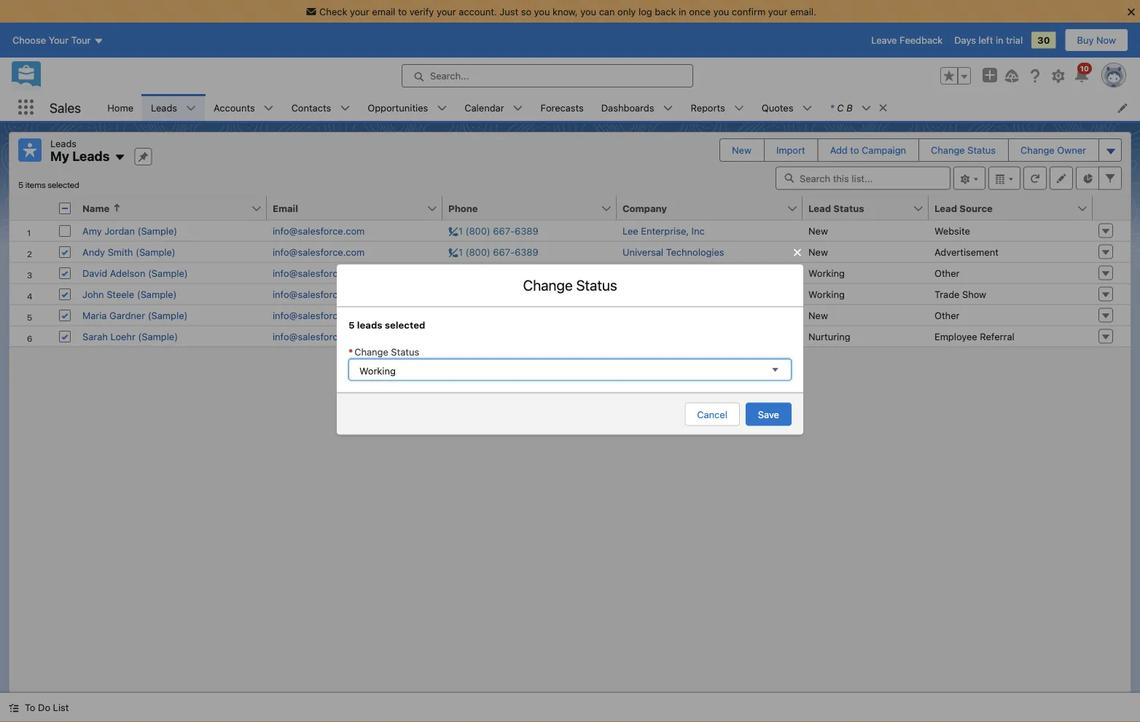 Task type: vqa. For each thing, say whether or not it's contained in the screenshot.
text default icon on the left
yes



Task type: describe. For each thing, give the bounding box(es) containing it.
working button
[[349, 359, 792, 381]]

opportunities
[[368, 102, 428, 113]]

email button
[[267, 197, 427, 220]]

1 you from the left
[[534, 6, 550, 17]]

name
[[82, 203, 110, 214]]

maria gardner (sample)
[[82, 310, 188, 321]]

lead status
[[809, 203, 865, 214]]

website
[[935, 225, 971, 236]]

buy now button
[[1065, 29, 1129, 52]]

list
[[53, 703, 69, 714]]

2 you from the left
[[581, 6, 597, 17]]

back
[[655, 6, 676, 17]]

reports
[[691, 102, 726, 113]]

trial
[[1007, 35, 1024, 46]]

search...
[[430, 70, 469, 81]]

lead status element
[[803, 197, 938, 221]]

buy now
[[1078, 35, 1117, 46]]

calendar list item
[[456, 94, 532, 121]]

list containing home
[[99, 94, 1141, 121]]

text default image inside to do list button
[[9, 704, 19, 714]]

6 info@salesforce.com link from the top
[[273, 331, 365, 342]]

steele
[[107, 289, 134, 300]]

add to campaign
[[831, 145, 907, 156]]

buy
[[1078, 35, 1095, 46]]

owner
[[1058, 145, 1087, 156]]

dashboards
[[602, 102, 655, 113]]

change owner button
[[1010, 139, 1099, 161]]

(sample) for john steele (sample)
[[137, 289, 177, 300]]

employee
[[935, 331, 978, 342]]

days
[[955, 35, 977, 46]]

reports link
[[682, 94, 734, 121]]

account.
[[459, 6, 497, 17]]

to
[[25, 703, 35, 714]]

adelson
[[110, 268, 145, 279]]

to inside "button"
[[851, 145, 860, 156]]

referral
[[981, 331, 1015, 342]]

to do list button
[[0, 694, 78, 723]]

campaign
[[862, 145, 907, 156]]

dashboards list item
[[593, 94, 682, 121]]

log
[[639, 6, 653, 17]]

amy
[[82, 225, 102, 236]]

lead status button
[[803, 197, 913, 220]]

3 your from the left
[[769, 6, 788, 17]]

can
[[599, 6, 615, 17]]

(sample) for amy jordan (sample)
[[138, 225, 177, 236]]

my
[[50, 148, 69, 164]]

confirm
[[732, 6, 766, 17]]

5 leads selected
[[349, 319, 426, 330]]

info@salesforce.com link for maria gardner (sample)
[[273, 310, 365, 321]]

b
[[847, 102, 853, 113]]

1 your from the left
[[350, 6, 370, 17]]

nurturing
[[809, 331, 851, 342]]

home
[[107, 102, 134, 113]]

cancel button
[[685, 403, 740, 426]]

name button
[[77, 197, 251, 220]]

selected for 5 items selected
[[48, 180, 79, 190]]

john
[[82, 289, 104, 300]]

2 vertical spatial change status
[[355, 346, 420, 357]]

calendar link
[[456, 94, 513, 121]]

item number image
[[9, 197, 53, 220]]

info@salesforce.com link for david adelson (sample)
[[273, 268, 365, 279]]

lead source element
[[929, 197, 1102, 221]]

opportunities list item
[[359, 94, 456, 121]]

feedback
[[900, 35, 943, 46]]

company button
[[617, 197, 787, 220]]

selected for 5 leads selected
[[385, 319, 426, 330]]

search... button
[[402, 64, 694, 88]]

phone
[[449, 203, 478, 214]]

dashboards link
[[593, 94, 663, 121]]

david adelson (sample) link
[[82, 268, 188, 279]]

trade
[[935, 289, 960, 300]]

phone button
[[443, 197, 601, 220]]

change owner
[[1021, 145, 1087, 156]]

new for advertisement
[[809, 247, 829, 257]]

import
[[777, 145, 806, 156]]

0 horizontal spatial to
[[398, 6, 407, 17]]

click to dial disabled image for other
[[449, 268, 539, 279]]

check
[[320, 6, 348, 17]]

new button
[[721, 139, 764, 161]]

amy jordan (sample) link
[[82, 225, 177, 236]]

john steele (sample) link
[[82, 289, 177, 300]]

status inside my leads "grid"
[[834, 203, 865, 214]]

quotes
[[762, 102, 794, 113]]

leave feedback
[[872, 35, 943, 46]]

john steele (sample)
[[82, 289, 177, 300]]

home link
[[99, 94, 142, 121]]

change status inside change status button
[[932, 145, 997, 156]]

(sample) for andy smith (sample)
[[136, 247, 176, 257]]

leads down 'sales'
[[50, 138, 77, 149]]

my leads status
[[18, 180, 79, 190]]

change status button
[[920, 139, 1008, 161]]

advertisement
[[935, 247, 999, 257]]

(sample) for david adelson (sample)
[[148, 268, 188, 279]]

gardner
[[109, 310, 145, 321]]

sales
[[50, 100, 81, 115]]

phone element
[[443, 197, 626, 221]]

new for other
[[809, 310, 829, 321]]

text default image inside list
[[879, 103, 889, 113]]

accounts
[[214, 102, 255, 113]]

info@salesforce.com for john steele (sample)
[[273, 289, 365, 300]]

my leads grid
[[9, 197, 1131, 348]]

new inside 'button'
[[732, 145, 752, 156]]

none search field inside my leads|leads|list view element
[[776, 167, 951, 190]]

maria
[[82, 310, 107, 321]]



Task type: locate. For each thing, give the bounding box(es) containing it.
you
[[534, 6, 550, 17], [581, 6, 597, 17], [714, 6, 730, 17]]

your left email
[[350, 6, 370, 17]]

*
[[830, 102, 835, 113], [349, 346, 353, 357]]

sarah
[[82, 331, 108, 342]]

(sample) right adelson
[[148, 268, 188, 279]]

5 for 5 leads selected
[[349, 319, 355, 330]]

lead source button
[[929, 197, 1077, 220]]

once
[[689, 6, 711, 17]]

(sample) for maria gardner (sample)
[[148, 310, 188, 321]]

employee referral
[[935, 331, 1015, 342]]

list item containing *
[[822, 94, 895, 121]]

text default image right the b
[[879, 103, 889, 113]]

2 horizontal spatial change status
[[932, 145, 997, 156]]

30
[[1038, 35, 1051, 46]]

0 horizontal spatial you
[[534, 6, 550, 17]]

inc
[[692, 225, 705, 236]]

company element
[[617, 197, 812, 221]]

enterprise,
[[641, 225, 689, 236]]

1 horizontal spatial in
[[996, 35, 1004, 46]]

1 horizontal spatial 5
[[349, 319, 355, 330]]

add
[[831, 145, 848, 156]]

click to dial disabled image for website
[[449, 225, 539, 236]]

click to dial disabled image for advertisement
[[449, 247, 539, 257]]

smith
[[108, 247, 133, 257]]

2 horizontal spatial your
[[769, 6, 788, 17]]

0 vertical spatial to
[[398, 6, 407, 17]]

5 items selected
[[18, 180, 79, 190]]

text default image left to
[[9, 704, 19, 714]]

universal technologies
[[623, 247, 725, 257]]

2 click to dial disabled image from the top
[[449, 247, 539, 257]]

* down the 5 leads selected
[[349, 346, 353, 357]]

4 info@salesforce.com from the top
[[273, 289, 365, 300]]

c
[[838, 102, 844, 113]]

0 horizontal spatial *
[[349, 346, 353, 357]]

0 vertical spatial *
[[830, 102, 835, 113]]

source
[[960, 203, 993, 214]]

3 click to dial disabled image from the top
[[449, 268, 539, 279]]

0 vertical spatial 5
[[18, 180, 23, 190]]

to do list
[[25, 703, 69, 714]]

1 other from the top
[[935, 268, 960, 279]]

import button
[[765, 139, 817, 161]]

action element
[[1093, 197, 1131, 221]]

1 vertical spatial text default image
[[9, 704, 19, 714]]

opportunities link
[[359, 94, 437, 121]]

leave feedback link
[[872, 35, 943, 46]]

david adelson (sample)
[[82, 268, 188, 279]]

1 horizontal spatial your
[[437, 6, 456, 17]]

0 horizontal spatial selected
[[48, 180, 79, 190]]

0 horizontal spatial change status
[[355, 346, 420, 357]]

0 horizontal spatial lead
[[809, 203, 832, 214]]

accounts link
[[205, 94, 264, 121]]

lead inside the lead status button
[[809, 203, 832, 214]]

amy jordan (sample)
[[82, 225, 177, 236]]

contacts
[[292, 102, 331, 113]]

0 vertical spatial other
[[935, 268, 960, 279]]

you right so
[[534, 6, 550, 17]]

(sample) down the david adelson (sample) "link"
[[137, 289, 177, 300]]

leads link
[[142, 94, 186, 121]]

0 horizontal spatial 5
[[18, 180, 23, 190]]

(sample) down maria gardner (sample)
[[138, 331, 178, 342]]

lead down search my leads list view. search box
[[809, 203, 832, 214]]

1 click to dial disabled image from the top
[[449, 225, 539, 236]]

leave
[[872, 35, 898, 46]]

other
[[935, 268, 960, 279], [935, 310, 960, 321]]

you right once
[[714, 6, 730, 17]]

1 vertical spatial selected
[[385, 319, 426, 330]]

loehr
[[110, 331, 136, 342]]

trade show
[[935, 289, 987, 300]]

select list display image
[[989, 167, 1021, 190]]

2 vertical spatial working
[[360, 365, 396, 376]]

2 your from the left
[[437, 6, 456, 17]]

working
[[809, 268, 845, 279], [809, 289, 845, 300], [360, 365, 396, 376]]

0 vertical spatial change status
[[932, 145, 997, 156]]

* for *
[[349, 346, 353, 357]]

* left c
[[830, 102, 835, 113]]

5 info@salesforce.com link from the top
[[273, 310, 365, 321]]

1 vertical spatial other
[[935, 310, 960, 321]]

my leads|leads|list view element
[[9, 132, 1132, 694]]

new
[[732, 145, 752, 156], [809, 225, 829, 236], [809, 247, 829, 257], [809, 310, 829, 321]]

group
[[941, 67, 972, 85]]

1 lead from the left
[[809, 203, 832, 214]]

2 lead from the left
[[935, 203, 958, 214]]

change
[[932, 145, 966, 156], [1021, 145, 1055, 156], [523, 277, 573, 294], [355, 346, 389, 357]]

1 horizontal spatial to
[[851, 145, 860, 156]]

lead inside 'lead source' "button"
[[935, 203, 958, 214]]

1 horizontal spatial *
[[830, 102, 835, 113]]

* inside list
[[830, 102, 835, 113]]

1 vertical spatial to
[[851, 145, 860, 156]]

lead for lead source
[[935, 203, 958, 214]]

lead up website at the right top of the page
[[935, 203, 958, 214]]

1 vertical spatial 5
[[349, 319, 355, 330]]

text default image
[[879, 103, 889, 113], [9, 704, 19, 714]]

0 vertical spatial text default image
[[879, 103, 889, 113]]

* c b
[[830, 102, 853, 113]]

6 info@salesforce.com from the top
[[273, 331, 365, 342]]

2 info@salesforce.com from the top
[[273, 247, 365, 257]]

2 other from the top
[[935, 310, 960, 321]]

selected
[[48, 180, 79, 190], [385, 319, 426, 330]]

quotes link
[[753, 94, 803, 121]]

quotes list item
[[753, 94, 822, 121]]

lead source
[[935, 203, 993, 214]]

(sample) for sarah loehr (sample)
[[138, 331, 178, 342]]

know,
[[553, 6, 578, 17]]

0 horizontal spatial in
[[679, 6, 687, 17]]

3 info@salesforce.com link from the top
[[273, 268, 365, 279]]

you left can on the top right of page
[[581, 6, 597, 17]]

4 info@salesforce.com link from the top
[[273, 289, 365, 300]]

days left in trial
[[955, 35, 1024, 46]]

sarah loehr (sample) link
[[82, 331, 178, 342]]

info@salesforce.com
[[273, 225, 365, 236], [273, 247, 365, 257], [273, 268, 365, 279], [273, 289, 365, 300], [273, 310, 365, 321], [273, 331, 365, 342]]

0 horizontal spatial text default image
[[9, 704, 19, 714]]

(sample) right gardner
[[148, 310, 188, 321]]

(sample)
[[138, 225, 177, 236], [136, 247, 176, 257], [148, 268, 188, 279], [137, 289, 177, 300], [148, 310, 188, 321], [138, 331, 178, 342]]

1 horizontal spatial text default image
[[879, 103, 889, 113]]

show
[[963, 289, 987, 300]]

5 left leads
[[349, 319, 355, 330]]

list
[[99, 94, 1141, 121]]

add to campaign button
[[819, 139, 918, 161]]

change status
[[932, 145, 997, 156], [523, 277, 618, 294], [355, 346, 420, 357]]

action image
[[1093, 197, 1131, 220]]

1 horizontal spatial lead
[[935, 203, 958, 214]]

1 horizontal spatial you
[[581, 6, 597, 17]]

leads right home link
[[151, 102, 177, 113]]

click to dial disabled image
[[449, 225, 539, 236], [449, 247, 539, 257], [449, 268, 539, 279], [449, 289, 539, 300]]

just
[[500, 6, 519, 17]]

status
[[968, 145, 997, 156], [834, 203, 865, 214], [577, 277, 618, 294], [391, 346, 420, 357]]

save button
[[746, 403, 792, 426]]

lead for lead status
[[809, 203, 832, 214]]

* for * c b
[[830, 102, 835, 113]]

to right add
[[851, 145, 860, 156]]

info@salesforce.com for david adelson (sample)
[[273, 268, 365, 279]]

1 info@salesforce.com link from the top
[[273, 225, 365, 236]]

maria gardner (sample) link
[[82, 310, 188, 321]]

accounts list item
[[205, 94, 283, 121]]

reports list item
[[682, 94, 753, 121]]

selected right leads
[[385, 319, 426, 330]]

in right left
[[996, 35, 1004, 46]]

selected right items
[[48, 180, 79, 190]]

info@salesforce.com link for amy jordan (sample)
[[273, 225, 365, 236]]

working for trade show
[[809, 289, 845, 300]]

info@salesforce.com for maria gardner (sample)
[[273, 310, 365, 321]]

item number element
[[9, 197, 53, 221]]

so
[[521, 6, 532, 17]]

1 horizontal spatial change status
[[523, 277, 618, 294]]

2 horizontal spatial you
[[714, 6, 730, 17]]

your right verify
[[437, 6, 456, 17]]

0 vertical spatial in
[[679, 6, 687, 17]]

leads list item
[[142, 94, 205, 121]]

(sample) down name button
[[138, 225, 177, 236]]

3 info@salesforce.com from the top
[[273, 268, 365, 279]]

name element
[[77, 197, 276, 221]]

None search field
[[776, 167, 951, 190]]

list view controls image
[[954, 167, 986, 190]]

cancel
[[698, 409, 728, 420]]

0 vertical spatial working
[[809, 268, 845, 279]]

your
[[350, 6, 370, 17], [437, 6, 456, 17], [769, 6, 788, 17]]

info@salesforce.com for amy jordan (sample)
[[273, 225, 365, 236]]

info@salesforce.com link
[[273, 225, 365, 236], [273, 247, 365, 257], [273, 268, 365, 279], [273, 289, 365, 300], [273, 310, 365, 321], [273, 331, 365, 342]]

5 for 5 items selected
[[18, 180, 23, 190]]

sarah loehr (sample)
[[82, 331, 178, 342]]

3 you from the left
[[714, 6, 730, 17]]

leads inside list item
[[151, 102, 177, 113]]

lee enterprise, inc
[[623, 225, 705, 236]]

email
[[273, 203, 298, 214]]

now
[[1097, 35, 1117, 46]]

1 vertical spatial change status
[[523, 277, 618, 294]]

1 horizontal spatial selected
[[385, 319, 426, 330]]

0 horizontal spatial your
[[350, 6, 370, 17]]

leads
[[357, 319, 383, 330]]

5 inside my leads|leads|list view element
[[18, 180, 23, 190]]

5 info@salesforce.com from the top
[[273, 310, 365, 321]]

contacts list item
[[283, 94, 359, 121]]

working inside working popup button
[[360, 365, 396, 376]]

new for website
[[809, 225, 829, 236]]

(sample) up the david adelson (sample) "link"
[[136, 247, 176, 257]]

selected inside my leads|leads|list view element
[[48, 180, 79, 190]]

email
[[372, 6, 396, 17]]

1 info@salesforce.com from the top
[[273, 225, 365, 236]]

Search My Leads list view. search field
[[776, 167, 951, 190]]

other for new
[[935, 310, 960, 321]]

forecasts link
[[532, 94, 593, 121]]

0 vertical spatial selected
[[48, 180, 79, 190]]

jordan
[[104, 225, 135, 236]]

1 vertical spatial in
[[996, 35, 1004, 46]]

1 vertical spatial working
[[809, 289, 845, 300]]

leads right the my
[[72, 148, 110, 164]]

other for working
[[935, 268, 960, 279]]

4 click to dial disabled image from the top
[[449, 289, 539, 300]]

only
[[618, 6, 636, 17]]

lead
[[809, 203, 832, 214], [935, 203, 958, 214]]

contacts link
[[283, 94, 340, 121]]

other down trade
[[935, 310, 960, 321]]

in right 'back'
[[679, 6, 687, 17]]

your left "email."
[[769, 6, 788, 17]]

forecasts
[[541, 102, 584, 113]]

email element
[[267, 197, 452, 221]]

universal technologies link
[[623, 247, 725, 257]]

email.
[[791, 6, 817, 17]]

other up trade
[[935, 268, 960, 279]]

david
[[82, 268, 107, 279]]

list item
[[822, 94, 895, 121]]

1 vertical spatial *
[[349, 346, 353, 357]]

info@salesforce.com link for john steele (sample)
[[273, 289, 365, 300]]

working for other
[[809, 268, 845, 279]]

my leads
[[50, 148, 110, 164]]

do
[[38, 703, 50, 714]]

to right email
[[398, 6, 407, 17]]

5 left items
[[18, 180, 23, 190]]

cell
[[53, 197, 77, 221], [617, 262, 803, 283], [617, 283, 803, 305], [443, 305, 617, 326], [617, 305, 803, 326], [443, 326, 617, 347], [617, 326, 803, 347]]

andy smith (sample) link
[[82, 247, 176, 257]]

2 info@salesforce.com link from the top
[[273, 247, 365, 257]]



